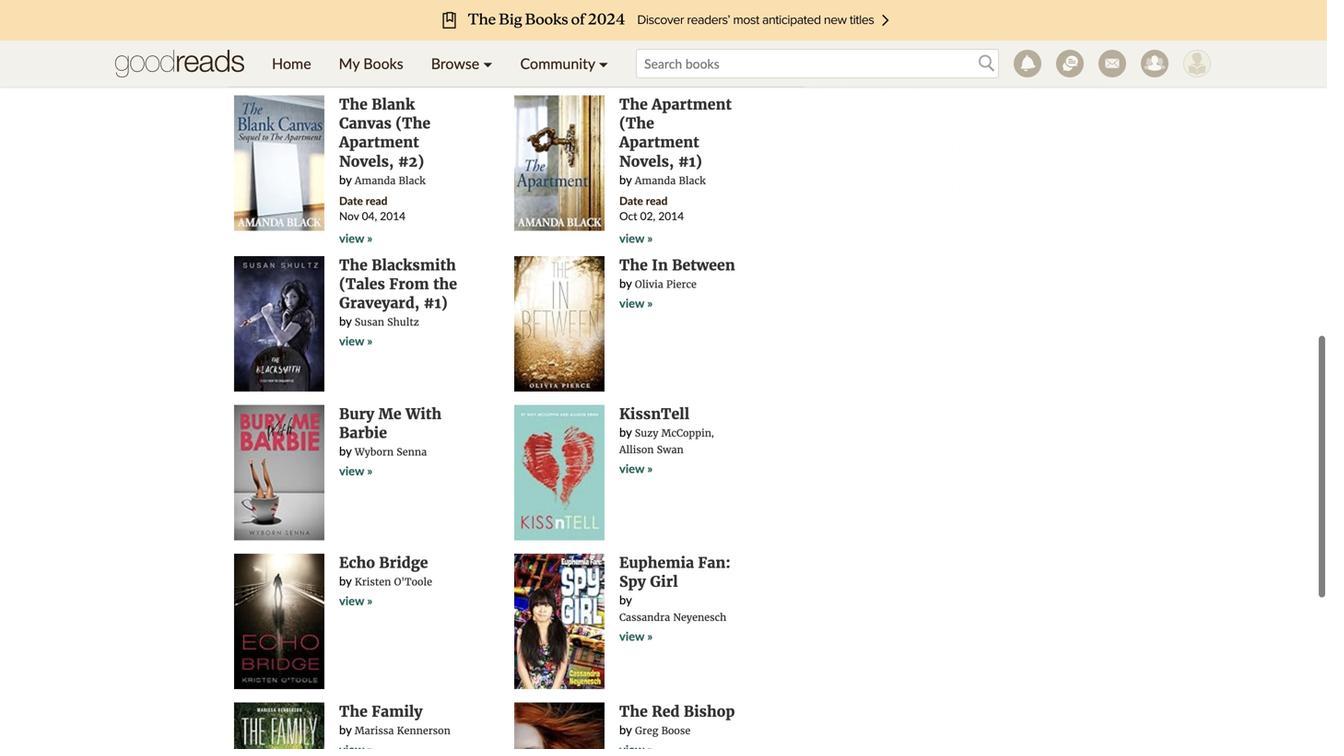 Task type: describe. For each thing, give the bounding box(es) containing it.
view » link down oct
[[619, 231, 653, 246]]

view inside the in between by olivia pierce view »
[[619, 296, 644, 311]]

the apartment (the apartment novels, #1) by amanda black date read oct 02, 2014 view »
[[619, 95, 732, 246]]

my books link
[[325, 41, 417, 87]]

kissntell
[[619, 405, 690, 423]]

the family link
[[339, 703, 423, 721]]

kennerson
[[397, 725, 451, 737]]

(the inside the blank canvas (the apartment novels, #2) by amanda black date read nov 04, 2014 view »
[[396, 114, 431, 133]]

view inside the blank canvas (the apartment novels, #2) by amanda black date read nov 04, 2014 view »
[[339, 231, 364, 246]]

home
[[272, 54, 311, 72]]

bookshelf
[[229, 66, 294, 80]]

bury me with barbie by wyborn senna view »
[[339, 405, 442, 478]]

amanda inside the blank canvas (the apartment novels, #2) by amanda black date read nov 04, 2014 view »
[[355, 175, 396, 187]]

browse ▾ button
[[417, 41, 506, 87]]

olivia pierce link
[[635, 278, 697, 291]]

shultz
[[387, 316, 419, 329]]

» inside kissntell by suzy mccoppin , allison swan view »
[[647, 461, 653, 476]]

the for the red bishop
[[619, 703, 648, 721]]

allison
[[619, 444, 654, 456]]

kissntell by suzy mccoppin , allison swan view »
[[619, 405, 714, 476]]

black inside the blank canvas (the apartment novels, #2) by amanda black date read nov 04, 2014 view »
[[399, 175, 426, 187]]

the red bishop link
[[619, 703, 735, 721]]

greg boose link
[[635, 725, 691, 737]]

10)
[[375, 67, 390, 80]]

10
[[349, 67, 361, 80]]

view » link for the blacksmith (tales from the graveyard, #1)
[[339, 334, 373, 349]]

echo bridge link
[[339, 554, 428, 572]]

boose
[[661, 725, 691, 737]]

between
[[672, 256, 735, 275]]

with
[[406, 405, 442, 423]]

bookshelf (showing 1-10 of 10)
[[229, 66, 390, 80]]

,
[[712, 426, 714, 439]]

books
[[363, 54, 403, 72]]

euphemia fan: spy girl by cassandra neyenesch view »
[[619, 554, 731, 644]]

by inside kissntell by suzy mccoppin , allison swan view »
[[619, 425, 632, 440]]

marissa
[[355, 725, 394, 737]]

fan:
[[698, 554, 731, 572]]

pierce
[[666, 278, 697, 291]]

greg
[[635, 725, 658, 737]]

cassandra neyenesch link
[[619, 612, 727, 624]]

bury me with barbie link
[[339, 405, 442, 442]]

the in between link
[[619, 256, 735, 275]]

bookshelf link
[[229, 66, 294, 80]]

(tales
[[339, 275, 385, 294]]

(showing
[[297, 67, 337, 80]]

by inside bury me with barbie by wyborn senna view »
[[339, 444, 352, 459]]

amanda black link for #1)
[[635, 175, 706, 187]]

allison swan link
[[619, 444, 684, 456]]

» inside the blank canvas (the apartment novels, #2) by amanda black date read nov 04, 2014 view »
[[367, 231, 373, 246]]

the blank canvas (the apartment novels, #2) link
[[339, 95, 431, 171]]

family
[[372, 703, 423, 721]]

my books
[[339, 54, 403, 72]]

2014 inside the blank canvas (the apartment novels, #2) by amanda black date read nov 04, 2014 view »
[[380, 209, 406, 222]]

by inside echo bridge by kristen o'toole view »
[[339, 574, 352, 588]]

in
[[652, 256, 668, 275]]

2014 inside the apartment (the apartment novels, #1) by amanda black date read oct 02, 2014 view »
[[658, 209, 684, 222]]

suzy
[[635, 427, 658, 440]]

view inside kissntell by suzy mccoppin , allison swan view »
[[619, 461, 644, 476]]

spy
[[619, 573, 646, 591]]

olivia
[[635, 278, 663, 291]]

inbox image
[[1099, 50, 1126, 77]]

1-
[[339, 67, 349, 80]]

bury
[[339, 405, 374, 423]]

bury me with barbie image
[[234, 405, 324, 540]]

the blank canvas (the apartment novels, #2) by amanda black date read nov 04, 2014 view »
[[339, 95, 431, 246]]

canvas
[[339, 114, 392, 133]]

suzy mccoppin link
[[635, 427, 712, 440]]

» inside echo bridge by kristen o'toole view »
[[367, 594, 373, 608]]

02,
[[640, 209, 656, 222]]

apartment up the 02,
[[619, 133, 699, 152]]

the for the apartment (the apartment novels, #1)
[[619, 95, 648, 114]]

view inside bury me with barbie by wyborn senna view »
[[339, 464, 364, 478]]

apartment inside the blank canvas (the apartment novels, #2) by amanda black date read nov 04, 2014 view »
[[339, 133, 419, 152]]

more members… link
[[714, 26, 805, 41]]

the
[[433, 275, 457, 294]]

from
[[389, 275, 429, 294]]

amanda inside the apartment (the apartment novels, #1) by amanda black date read oct 02, 2014 view »
[[635, 175, 676, 187]]

view » link down nov on the left of the page
[[339, 231, 373, 246]]

of
[[363, 67, 372, 80]]

the blacksmith (tales from the graveyard, #1) by susan shultz view »
[[339, 256, 457, 349]]

view » link for echo bridge
[[339, 594, 373, 608]]

#1) inside the apartment (the apartment novels, #1) by amanda black date read oct 02, 2014 view »
[[678, 152, 702, 171]]

Search books text field
[[636, 49, 999, 78]]

view inside euphemia fan: spy girl by cassandra neyenesch view »
[[619, 629, 644, 644]]

the in between by olivia pierce view »
[[619, 256, 735, 311]]

the for the family
[[339, 703, 368, 721]]

kissntell image
[[514, 405, 605, 540]]

oct
[[619, 209, 637, 222]]

home link
[[258, 41, 325, 87]]

date inside the apartment (the apartment novels, #1) by amanda black date read oct 02, 2014 view »
[[619, 194, 643, 207]]

nov
[[339, 209, 359, 222]]

bridge
[[379, 554, 428, 572]]

kristen o'toole link
[[355, 576, 432, 588]]

swan
[[657, 444, 684, 456]]



Task type: locate. For each thing, give the bounding box(es) containing it.
view » link down kristen
[[339, 594, 373, 608]]

2 2014 from the left
[[658, 209, 684, 222]]

view down nov on the left of the page
[[339, 231, 364, 246]]

1 horizontal spatial ▾
[[599, 54, 608, 72]]

view inside echo bridge by kristen o'toole view »
[[339, 594, 364, 608]]

2 (the from the left
[[619, 114, 654, 133]]

0 horizontal spatial amanda
[[355, 175, 396, 187]]

mccoppin
[[661, 427, 712, 440]]

date inside the blank canvas (the apartment novels, #2) by amanda black date read nov 04, 2014 view »
[[339, 194, 363, 207]]

0 horizontal spatial ▾
[[483, 54, 493, 72]]

more
[[714, 26, 743, 41]]

black down #2)
[[399, 175, 426, 187]]

barbie
[[339, 424, 387, 442]]

read up the 02,
[[646, 194, 668, 207]]

view down olivia
[[619, 296, 644, 311]]

» down the 02,
[[647, 231, 653, 246]]

by inside the in between by olivia pierce view »
[[619, 276, 632, 291]]

1 ▾ from the left
[[483, 54, 493, 72]]

view » link for bury me with barbie
[[339, 464, 373, 478]]

view down oct
[[619, 231, 644, 246]]

wyborn
[[355, 446, 394, 459]]

marissa kennerson link
[[355, 725, 451, 737]]

1 horizontal spatial #1)
[[678, 152, 702, 171]]

read inside the blank canvas (the apartment novels, #2) by amanda black date read nov 04, 2014 view »
[[366, 194, 388, 207]]

» down olivia
[[647, 296, 653, 311]]

(the
[[396, 114, 431, 133], [619, 114, 654, 133]]

read inside the apartment (the apartment novels, #1) by amanda black date read oct 02, 2014 view »
[[646, 194, 668, 207]]

my
[[339, 54, 360, 72]]

by inside the family by marissa kennerson
[[339, 723, 352, 737]]

wyborn senna link
[[355, 446, 427, 459]]

0 horizontal spatial read
[[366, 194, 388, 207]]

me
[[378, 405, 402, 423]]

by down spy
[[619, 593, 632, 607]]

#1)
[[678, 152, 702, 171], [424, 294, 448, 313]]

#1) inside the blacksmith (tales from the graveyard, #1) by susan shultz view »
[[424, 294, 448, 313]]

the inside the in between by olivia pierce view »
[[619, 256, 648, 275]]

0 horizontal spatial (the
[[396, 114, 431, 133]]

▾
[[483, 54, 493, 72], [599, 54, 608, 72]]

» down susan
[[367, 334, 373, 349]]

euphemia
[[619, 554, 694, 572]]

ruby anderson image
[[1183, 50, 1211, 77]]

community
[[520, 54, 595, 72]]

the apartment (the apartment novels, #1) link
[[619, 95, 732, 171]]

echo bridge by kristen o'toole view »
[[339, 554, 432, 608]]

view
[[339, 231, 364, 246], [619, 231, 644, 246], [619, 296, 644, 311], [339, 334, 364, 349], [619, 461, 644, 476], [339, 464, 364, 478], [339, 594, 364, 608], [619, 629, 644, 644]]

2 black from the left
[[679, 175, 706, 187]]

members…
[[746, 26, 805, 41]]

read up the 04,
[[366, 194, 388, 207]]

by inside the blacksmith (tales from the graveyard, #1) by susan shultz view »
[[339, 314, 352, 329]]

▾ right community
[[599, 54, 608, 72]]

the up 'greg'
[[619, 703, 648, 721]]

by up nov on the left of the page
[[339, 172, 352, 187]]

1 horizontal spatial amanda black link
[[635, 175, 706, 187]]

04,
[[362, 209, 377, 222]]

2 read from the left
[[646, 194, 668, 207]]

blank
[[372, 95, 415, 114]]

1 amanda from the left
[[355, 175, 396, 187]]

red
[[652, 703, 680, 721]]

the red bishop by greg boose
[[619, 703, 735, 737]]

menu containing home
[[258, 41, 622, 87]]

graveyard,
[[339, 294, 419, 313]]

more members…
[[714, 26, 805, 41]]

o'toole
[[394, 576, 432, 588]]

kristen
[[355, 576, 391, 588]]

1 novels, from the left
[[339, 152, 394, 171]]

amanda
[[355, 175, 396, 187], [635, 175, 676, 187]]

(the down blank
[[396, 114, 431, 133]]

view down allison
[[619, 461, 644, 476]]

1 horizontal spatial amanda
[[635, 175, 676, 187]]

date
[[339, 194, 363, 207], [619, 194, 643, 207]]

amanda black link up the 02,
[[635, 175, 706, 187]]

view » link for euphemia fan: spy girl
[[619, 629, 653, 644]]

the blacksmith (tales from the graveyard, #1) link
[[339, 256, 457, 313]]

by
[[339, 172, 352, 187], [619, 172, 632, 187], [619, 276, 632, 291], [339, 314, 352, 329], [619, 425, 632, 440], [339, 444, 352, 459], [339, 574, 352, 588], [619, 593, 632, 607], [339, 723, 352, 737], [619, 723, 632, 737]]

» down the 04,
[[367, 231, 373, 246]]

0 vertical spatial #1)
[[678, 152, 702, 171]]

black down the apartment (the apartment novels, #1) link
[[679, 175, 706, 187]]

» inside bury me with barbie by wyborn senna view »
[[367, 464, 373, 478]]

Search for books to add to your shelves search field
[[636, 49, 999, 78]]

#2)
[[398, 152, 424, 171]]

view » link down olivia
[[619, 296, 653, 311]]

blacksmith
[[372, 256, 456, 275]]

browse ▾
[[431, 54, 493, 72]]

my group discussions image
[[1056, 50, 1084, 77]]

novels, inside the blank canvas (the apartment novels, #2) by amanda black date read nov 04, 2014 view »
[[339, 152, 394, 171]]

▾ right browse
[[483, 54, 493, 72]]

by inside euphemia fan: spy girl by cassandra neyenesch view »
[[619, 593, 632, 607]]

the family by marissa kennerson
[[339, 703, 451, 737]]

echo
[[339, 554, 375, 572]]

the up olivia
[[619, 256, 648, 275]]

view » link down cassandra
[[619, 629, 653, 644]]

read
[[366, 194, 388, 207], [646, 194, 668, 207]]

community ▾
[[520, 54, 608, 72]]

▾ inside popup button
[[599, 54, 608, 72]]

2 amanda from the left
[[635, 175, 676, 187]]

echo bridge image
[[234, 554, 324, 689]]

by left 'greg'
[[619, 723, 632, 737]]

the inside the blacksmith (tales from the graveyard, #1) by susan shultz view »
[[339, 256, 368, 275]]

browse
[[431, 54, 479, 72]]

menu
[[258, 41, 622, 87]]

amanda black link for novels,
[[355, 175, 426, 187]]

amanda up the 02,
[[635, 175, 676, 187]]

the blank canvas image
[[234, 95, 324, 231]]

apartment down more
[[652, 95, 732, 114]]

0 horizontal spatial black
[[399, 175, 426, 187]]

novels, up the 02,
[[619, 152, 674, 171]]

community ▾ button
[[506, 41, 622, 87]]

the down community ▾ popup button
[[619, 95, 648, 114]]

1 horizontal spatial novels,
[[619, 152, 674, 171]]

by inside the red bishop by greg boose
[[619, 723, 632, 737]]

view down wyborn
[[339, 464, 364, 478]]

0 horizontal spatial date
[[339, 194, 363, 207]]

view inside the apartment (the apartment novels, #1) by amanda black date read oct 02, 2014 view »
[[619, 231, 644, 246]]

by up oct
[[619, 172, 632, 187]]

the for the blank canvas (the apartment novels, #2)
[[339, 95, 368, 114]]

0 horizontal spatial novels,
[[339, 152, 394, 171]]

by inside the blank canvas (the apartment novels, #2) by amanda black date read nov 04, 2014 view »
[[339, 172, 352, 187]]

euphemia fan: spy girl link
[[619, 554, 731, 591]]

the red bishop image
[[514, 703, 605, 749]]

»
[[367, 231, 373, 246], [647, 231, 653, 246], [647, 296, 653, 311], [367, 334, 373, 349], [647, 461, 653, 476], [367, 464, 373, 478], [367, 594, 373, 608], [647, 629, 653, 644]]

the blacksmith image
[[234, 256, 324, 392]]

▾ for browse ▾
[[483, 54, 493, 72]]

novels,
[[339, 152, 394, 171], [619, 152, 674, 171]]

by up allison
[[619, 425, 632, 440]]

the family image
[[234, 703, 324, 749]]

1 black from the left
[[399, 175, 426, 187]]

2014
[[380, 209, 406, 222], [658, 209, 684, 222]]

» inside euphemia fan: spy girl by cassandra neyenesch view »
[[647, 629, 653, 644]]

(the inside the apartment (the apartment novels, #1) by amanda black date read oct 02, 2014 view »
[[619, 114, 654, 133]]

1 2014 from the left
[[380, 209, 406, 222]]

euphemia fan: spy girl image
[[514, 554, 605, 689]]

1 horizontal spatial date
[[619, 194, 643, 207]]

2014 right the 04,
[[380, 209, 406, 222]]

0 horizontal spatial amanda black link
[[355, 175, 426, 187]]

view down kristen
[[339, 594, 364, 608]]

the up marissa
[[339, 703, 368, 721]]

amanda black link down #2)
[[355, 175, 426, 187]]

view » link down susan
[[339, 334, 373, 349]]

amanda up the 04,
[[355, 175, 396, 187]]

neyenesch
[[673, 612, 727, 624]]

by down barbie
[[339, 444, 352, 459]]

2014 right the 02,
[[658, 209, 684, 222]]

1 horizontal spatial (the
[[619, 114, 654, 133]]

▾ for community ▾
[[599, 54, 608, 72]]

» inside the in between by olivia pierce view »
[[647, 296, 653, 311]]

the inside the family by marissa kennerson
[[339, 703, 368, 721]]

0 horizontal spatial #1)
[[424, 294, 448, 313]]

the inside the apartment (the apartment novels, #1) by amanda black date read oct 02, 2014 view »
[[619, 95, 648, 114]]

the for the blacksmith (tales from the graveyard, #1)
[[339, 256, 368, 275]]

2 ▾ from the left
[[599, 54, 608, 72]]

1 horizontal spatial 2014
[[658, 209, 684, 222]]

novels, inside the apartment (the apartment novels, #1) by amanda black date read oct 02, 2014 view »
[[619, 152, 674, 171]]

2 amanda black link from the left
[[635, 175, 706, 187]]

the for the in between
[[619, 256, 648, 275]]

cassandra
[[619, 612, 670, 624]]

1 horizontal spatial black
[[679, 175, 706, 187]]

girl
[[650, 573, 678, 591]]

2 date from the left
[[619, 194, 643, 207]]

susan shultz link
[[355, 316, 419, 329]]

novels, down the canvas at the left of the page
[[339, 152, 394, 171]]

(the right the apartment image
[[619, 114, 654, 133]]

by left marissa
[[339, 723, 352, 737]]

senna
[[397, 446, 427, 459]]

0 horizontal spatial 2014
[[380, 209, 406, 222]]

kissntell link
[[619, 405, 690, 423]]

apartment down the canvas at the left of the page
[[339, 133, 419, 152]]

view » link down wyborn
[[339, 464, 373, 478]]

» down allison swan link
[[647, 461, 653, 476]]

1 vertical spatial #1)
[[424, 294, 448, 313]]

the inside the red bishop by greg boose
[[619, 703, 648, 721]]

view » link down allison
[[619, 461, 653, 476]]

1 horizontal spatial read
[[646, 194, 668, 207]]

the up the canvas at the left of the page
[[339, 95, 368, 114]]

black inside the apartment (the apartment novels, #1) by amanda black date read oct 02, 2014 view »
[[679, 175, 706, 187]]

1 read from the left
[[366, 194, 388, 207]]

date up oct
[[619, 194, 643, 207]]

view » link for the in between
[[619, 296, 653, 311]]

by down the 'echo'
[[339, 574, 352, 588]]

by left olivia
[[619, 276, 632, 291]]

view » link for kissntell
[[619, 461, 653, 476]]

» down wyborn
[[367, 464, 373, 478]]

notifications image
[[1014, 50, 1042, 77]]

view inside the blacksmith (tales from the graveyard, #1) by susan shultz view »
[[339, 334, 364, 349]]

by left susan
[[339, 314, 352, 329]]

view down cassandra
[[619, 629, 644, 644]]

view » link
[[339, 231, 373, 246], [619, 231, 653, 246], [619, 296, 653, 311], [339, 334, 373, 349], [619, 461, 653, 476], [339, 464, 373, 478], [339, 594, 373, 608], [619, 629, 653, 644]]

» inside the blacksmith (tales from the graveyard, #1) by susan shultz view »
[[367, 334, 373, 349]]

friend requests image
[[1141, 50, 1169, 77]]

the apartment image
[[514, 95, 605, 231]]

» inside the apartment (the apartment novels, #1) by amanda black date read oct 02, 2014 view »
[[647, 231, 653, 246]]

2 novels, from the left
[[619, 152, 674, 171]]

advertisement element
[[821, 25, 1098, 255]]

the up (tales on the left of page
[[339, 256, 368, 275]]

1 amanda black link from the left
[[355, 175, 426, 187]]

by inside the apartment (the apartment novels, #1) by amanda black date read oct 02, 2014 view »
[[619, 172, 632, 187]]

view down susan
[[339, 334, 364, 349]]

the inside the blank canvas (the apartment novels, #2) by amanda black date read nov 04, 2014 view »
[[339, 95, 368, 114]]

» down cassandra
[[647, 629, 653, 644]]

susan
[[355, 316, 384, 329]]

the in between image
[[514, 256, 605, 392]]

1 (the from the left
[[396, 114, 431, 133]]

▾ inside dropdown button
[[483, 54, 493, 72]]

date up nov on the left of the page
[[339, 194, 363, 207]]

1 date from the left
[[339, 194, 363, 207]]

bishop
[[684, 703, 735, 721]]

» down kristen
[[367, 594, 373, 608]]



Task type: vqa. For each thing, say whether or not it's contained in the screenshot.
menu on the left of the page containing Home
yes



